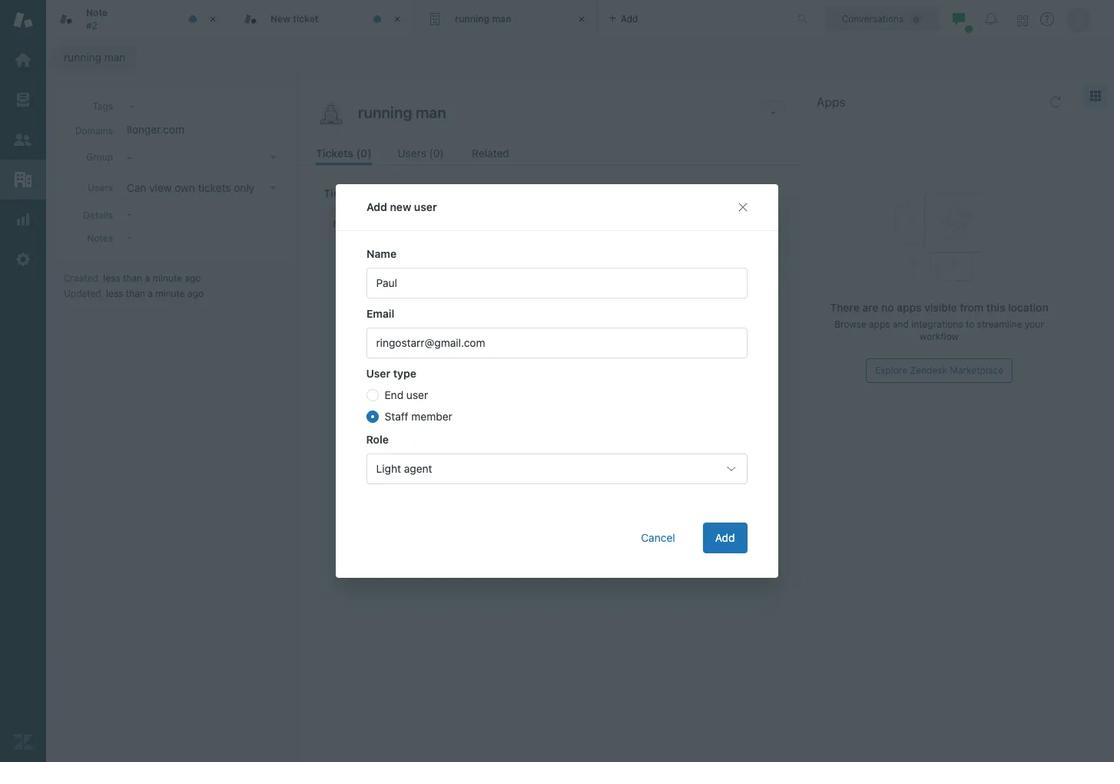 Task type: vqa. For each thing, say whether or not it's contained in the screenshot.
"Your unsolved tickets"
no



Task type: describe. For each thing, give the bounding box(es) containing it.
conversations button
[[825, 7, 939, 31]]

created less than a minute ago updated less than a minute ago
[[64, 273, 204, 300]]

your
[[1025, 319, 1044, 330]]

0 horizontal spatial apps
[[869, 319, 890, 330]]

agent
[[404, 463, 433, 476]]

updated inside created less than a minute ago updated less than a minute ago
[[64, 288, 101, 300]]

zendesk products image
[[1017, 15, 1028, 26]]

1 vertical spatial user
[[407, 389, 428, 402]]

member
[[412, 410, 453, 423]]

Email field
[[367, 328, 748, 359]]

views image
[[13, 90, 33, 110]]

workflow
[[920, 331, 959, 343]]

1 horizontal spatial view
[[418, 217, 441, 231]]

add new user
[[367, 201, 437, 214]]

requested
[[550, 187, 607, 200]]

are
[[862, 301, 879, 314]]

status
[[359, 187, 393, 200]]

1 horizontal spatial apps
[[897, 301, 922, 314]]

to
[[966, 319, 975, 330]]

1 vertical spatial less
[[106, 288, 123, 300]]

explore zendesk marketplace button
[[866, 359, 1013, 383]]

(0) for users (0)
[[429, 147, 444, 160]]

tickets (0)
[[316, 147, 372, 160]]

add new user dialog
[[336, 184, 778, 579]]

reporting image
[[13, 210, 33, 230]]

admin image
[[13, 250, 33, 270]]

0 vertical spatial ago
[[185, 273, 201, 284]]

0 vertical spatial group
[[86, 151, 113, 163]]

id
[[405, 187, 416, 200]]

add for add
[[716, 532, 735, 545]]

related
[[472, 147, 509, 160]]

cancel
[[641, 532, 676, 545]]

note
[[86, 7, 108, 19]]

1 vertical spatial than
[[126, 288, 145, 300]]

0 vertical spatial user
[[414, 201, 437, 214]]

no
[[881, 301, 894, 314]]

staff member
[[385, 410, 453, 423]]

this inside the there are no apps visible from this location browse apps and integrations to streamline your workflow
[[987, 301, 1005, 314]]

view inside button
[[149, 181, 172, 194]]

zendesk image
[[13, 733, 33, 753]]

light
[[376, 463, 401, 476]]

requester
[[482, 187, 537, 200]]

light agent
[[376, 463, 433, 476]]

created
[[64, 273, 98, 284]]

tab containing note
[[46, 0, 231, 38]]

can view own tickets only button
[[122, 177, 282, 199]]

conversations
[[842, 13, 904, 24]]

get help image
[[1040, 12, 1054, 26]]

ticket
[[323, 187, 356, 200]]

add button
[[703, 523, 748, 554]]

get started image
[[13, 50, 33, 70]]

users (0)
[[398, 147, 444, 160]]

1 vertical spatial ago
[[188, 288, 204, 300]]

0 vertical spatial updated
[[621, 187, 667, 200]]

role
[[367, 433, 389, 446]]

- button
[[122, 147, 282, 168]]

name
[[367, 247, 397, 260]]

explore zendesk marketplace
[[875, 365, 1004, 376]]

#2
[[86, 20, 97, 31]]

arrow down image
[[270, 156, 276, 159]]

no tickets in this view
[[333, 217, 441, 231]]

there are no apps visible from this location browse apps and integrations to streamline your workflow
[[830, 301, 1049, 343]]

0 vertical spatial minute
[[152, 273, 182, 284]]

new ticket
[[270, 13, 318, 24]]

arrow down image
[[270, 187, 276, 190]]

end user
[[385, 389, 428, 402]]

1 vertical spatial a
[[148, 288, 153, 300]]

notes
[[87, 233, 113, 244]]



Task type: locate. For each thing, give the bounding box(es) containing it.
subject
[[428, 187, 469, 200]]

1 horizontal spatial users
[[398, 147, 426, 160]]

cancel button
[[629, 523, 688, 554]]

email
[[367, 307, 394, 320]]

0 horizontal spatial (0)
[[356, 147, 372, 160]]

add inside button
[[716, 532, 735, 545]]

2 close image from the left
[[574, 12, 589, 27]]

organizations image
[[13, 170, 33, 190]]

0 horizontal spatial updated
[[64, 288, 101, 300]]

close image left "running"
[[390, 12, 405, 27]]

updated down the created
[[64, 288, 101, 300]]

0 horizontal spatial group
[[86, 151, 113, 163]]

1 vertical spatial view
[[418, 217, 441, 231]]

1 horizontal spatial updated
[[621, 187, 667, 200]]

add
[[367, 201, 387, 214], [716, 532, 735, 545]]

users
[[398, 147, 426, 160], [88, 182, 113, 194]]

- field
[[124, 97, 282, 114]]

running man tab
[[415, 0, 599, 38]]

integrations
[[911, 319, 963, 330]]

light agent button
[[367, 454, 748, 485]]

main element
[[0, 0, 46, 763]]

location
[[1008, 301, 1049, 314]]

group
[[86, 151, 113, 163], [680, 187, 713, 200]]

explore
[[875, 365, 907, 376]]

0 horizontal spatial add
[[367, 201, 387, 214]]

in
[[386, 217, 394, 231]]

1 vertical spatial minute
[[155, 288, 185, 300]]

details
[[83, 210, 113, 221]]

close image up secondary element
[[574, 12, 589, 27]]

and
[[893, 319, 909, 330]]

None text field
[[353, 101, 756, 124]]

icon_org image
[[316, 101, 347, 131]]

1 close image from the left
[[390, 12, 405, 27]]

tickets right own
[[198, 181, 231, 194]]

add down "status"
[[367, 201, 387, 214]]

0 horizontal spatial this
[[397, 217, 415, 231]]

secondary element
[[46, 42, 1114, 73]]

1 horizontal spatial close image
[[574, 12, 589, 27]]

domains
[[75, 125, 113, 137]]

0 vertical spatial users
[[398, 147, 426, 160]]

0 vertical spatial view
[[149, 181, 172, 194]]

new
[[270, 13, 290, 24]]

zendesk support image
[[13, 10, 33, 30]]

this right in
[[397, 217, 415, 231]]

1 vertical spatial group
[[680, 187, 713, 200]]

1 horizontal spatial group
[[680, 187, 713, 200]]

streamline
[[977, 319, 1022, 330]]

view
[[149, 181, 172, 194], [418, 217, 441, 231]]

running
[[455, 13, 490, 24]]

users (0) link
[[398, 145, 446, 165]]

this
[[397, 217, 415, 231], [987, 301, 1005, 314]]

related link
[[472, 145, 511, 165]]

tickets (0) link
[[316, 145, 372, 165]]

users up the id on the top of page
[[398, 147, 426, 160]]

less down notes
[[106, 288, 123, 300]]

apps up and
[[897, 301, 922, 314]]

from
[[960, 301, 984, 314]]

(0)
[[356, 147, 372, 160], [429, 147, 444, 160]]

(0) for tickets (0)
[[356, 147, 372, 160]]

0 vertical spatial a
[[145, 273, 150, 284]]

user
[[414, 201, 437, 214], [407, 389, 428, 402]]

0 horizontal spatial users
[[88, 182, 113, 194]]

llonger.com
[[127, 123, 184, 136]]

apps
[[897, 301, 922, 314], [869, 319, 890, 330]]

only
[[234, 181, 255, 194]]

can
[[127, 181, 146, 194]]

can view own tickets only
[[127, 181, 255, 194]]

minute
[[152, 273, 182, 284], [155, 288, 185, 300]]

updated
[[621, 187, 667, 200], [64, 288, 101, 300]]

customers image
[[13, 130, 33, 150]]

1 vertical spatial add
[[716, 532, 735, 545]]

close image inside new ticket tab
[[390, 12, 405, 27]]

apps
[[817, 95, 846, 109]]

view right can
[[149, 181, 172, 194]]

2 (0) from the left
[[429, 147, 444, 160]]

close modal image
[[737, 201, 749, 214]]

1 vertical spatial updated
[[64, 288, 101, 300]]

tabs tab list
[[46, 0, 781, 38]]

visible
[[925, 301, 957, 314]]

end
[[385, 389, 404, 402]]

own
[[175, 181, 195, 194]]

1 horizontal spatial add
[[716, 532, 735, 545]]

a
[[145, 273, 150, 284], [148, 288, 153, 300]]

user type
[[367, 367, 417, 380]]

1 vertical spatial tickets
[[350, 217, 383, 231]]

user
[[367, 367, 391, 380]]

view down the add new user
[[418, 217, 441, 231]]

type
[[394, 367, 417, 380]]

grid containing ticket status
[[300, 178, 801, 763]]

1 horizontal spatial this
[[987, 301, 1005, 314]]

less
[[103, 273, 120, 284], [106, 288, 123, 300]]

Name field
[[367, 268, 748, 299]]

marketplace
[[950, 365, 1004, 376]]

close image
[[390, 12, 405, 27], [574, 12, 589, 27]]

add right cancel on the bottom right of the page
[[716, 532, 735, 545]]

grid
[[300, 178, 801, 763]]

1 vertical spatial this
[[987, 301, 1005, 314]]

0 horizontal spatial close image
[[390, 12, 405, 27]]

less right the created
[[103, 273, 120, 284]]

add for add new user
[[367, 201, 387, 214]]

ticket
[[293, 13, 318, 24]]

staff
[[385, 410, 409, 423]]

man
[[492, 13, 511, 24]]

apps image
[[1090, 90, 1102, 102]]

tags
[[93, 101, 113, 112]]

apps down no
[[869, 319, 890, 330]]

0 vertical spatial less
[[103, 273, 120, 284]]

browse
[[835, 319, 866, 330]]

tickets inside button
[[198, 181, 231, 194]]

ticket status
[[323, 187, 393, 200]]

tickets
[[198, 181, 231, 194], [350, 217, 383, 231]]

close image
[[205, 12, 221, 27]]

ago
[[185, 273, 201, 284], [188, 288, 204, 300]]

there
[[830, 301, 860, 314]]

new
[[390, 201, 411, 214]]

assignee
[[725, 187, 774, 200]]

note #2
[[86, 7, 108, 31]]

0 vertical spatial add
[[367, 201, 387, 214]]

group down domains
[[86, 151, 113, 163]]

1 (0) from the left
[[356, 147, 372, 160]]

running man
[[455, 13, 511, 24]]

(0) right tickets
[[356, 147, 372, 160]]

user up staff member at the left of the page
[[407, 389, 428, 402]]

tickets left in
[[350, 217, 383, 231]]

0 vertical spatial than
[[123, 273, 142, 284]]

close image inside running man tab
[[574, 12, 589, 27]]

users up details
[[88, 182, 113, 194]]

no
[[333, 217, 347, 231]]

this up streamline
[[987, 301, 1005, 314]]

1 horizontal spatial (0)
[[429, 147, 444, 160]]

(0) up subject
[[429, 147, 444, 160]]

1 vertical spatial apps
[[869, 319, 890, 330]]

tickets
[[316, 147, 353, 160]]

new ticket tab
[[231, 0, 415, 38]]

1 horizontal spatial tickets
[[350, 217, 383, 231]]

updated right requested at the top of the page
[[621, 187, 667, 200]]

than
[[123, 273, 142, 284], [126, 288, 145, 300]]

0 horizontal spatial tickets
[[198, 181, 231, 194]]

-
[[127, 151, 132, 164]]

1 vertical spatial users
[[88, 182, 113, 194]]

user down the id on the top of page
[[414, 201, 437, 214]]

0 horizontal spatial view
[[149, 181, 172, 194]]

0 vertical spatial tickets
[[198, 181, 231, 194]]

group left assignee
[[680, 187, 713, 200]]

zendesk
[[910, 365, 947, 376]]

0 vertical spatial apps
[[897, 301, 922, 314]]

tab
[[46, 0, 231, 38]]

users for users
[[88, 182, 113, 194]]

users for users (0)
[[398, 147, 426, 160]]

0 vertical spatial this
[[397, 217, 415, 231]]



